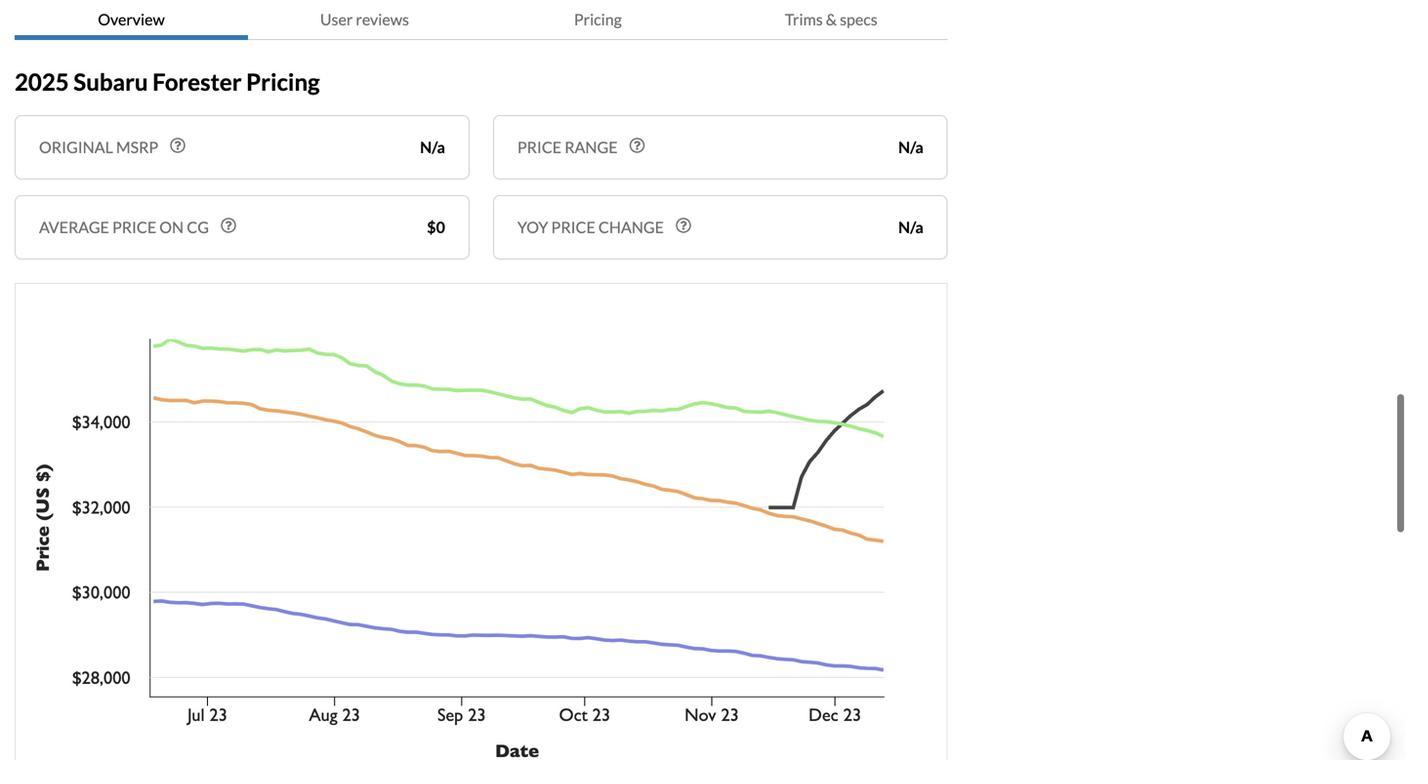 Task type: vqa. For each thing, say whether or not it's contained in the screenshot.
change
yes



Task type: locate. For each thing, give the bounding box(es) containing it.
question circle image right msrp
[[170, 138, 186, 153]]

2 price from the left
[[551, 218, 596, 237]]

1 horizontal spatial question circle image
[[676, 218, 692, 234]]

price for average
[[112, 218, 156, 237]]

1 price from the left
[[112, 218, 156, 237]]

0 horizontal spatial question circle image
[[170, 138, 186, 153]]

tab list
[[15, 0, 948, 40]]

price
[[112, 218, 156, 237], [551, 218, 596, 237]]

range
[[565, 138, 618, 157]]

yoy price change
[[518, 218, 664, 237]]

0 vertical spatial pricing
[[574, 10, 622, 29]]

trims & specs tab
[[715, 0, 948, 40]]

question circle image right change
[[676, 218, 692, 234]]

subaru
[[74, 68, 148, 96]]

question circle image right cg
[[221, 218, 236, 234]]

price range
[[518, 138, 618, 157]]

question circle image for price range
[[630, 138, 645, 153]]

n/a for yoy price change
[[899, 218, 924, 237]]

2025
[[15, 68, 69, 96]]

2 question circle image from the left
[[676, 218, 692, 234]]

tab list containing overview
[[15, 0, 948, 40]]

tab panel
[[15, 0, 948, 29]]

0 horizontal spatial price
[[112, 218, 156, 237]]

question circle image for average price on cg
[[221, 218, 236, 234]]

1 question circle image from the left
[[170, 138, 186, 153]]

msrp
[[116, 138, 158, 157]]

n/a
[[420, 138, 445, 157], [899, 138, 924, 157], [899, 218, 924, 237]]

pricing
[[574, 10, 622, 29], [246, 68, 320, 96]]

specs
[[840, 10, 878, 29]]

pricing tab
[[481, 0, 715, 40]]

0 horizontal spatial question circle image
[[221, 218, 236, 234]]

1 horizontal spatial pricing
[[574, 10, 622, 29]]

price left on
[[112, 218, 156, 237]]

question circle image
[[170, 138, 186, 153], [630, 138, 645, 153]]

overview
[[98, 10, 165, 29]]

1 horizontal spatial price
[[551, 218, 596, 237]]

price for yoy
[[551, 218, 596, 237]]

question circle image right range
[[630, 138, 645, 153]]

1 horizontal spatial question circle image
[[630, 138, 645, 153]]

price right the yoy in the top left of the page
[[551, 218, 596, 237]]

average price on cg
[[39, 218, 209, 237]]

question circle image
[[221, 218, 236, 234], [676, 218, 692, 234]]

original msrp
[[39, 138, 158, 157]]

trims & specs
[[785, 10, 878, 29]]

trims
[[785, 10, 823, 29]]

0 horizontal spatial pricing
[[246, 68, 320, 96]]

question circle image for original msrp
[[170, 138, 186, 153]]

original
[[39, 138, 113, 157]]

2 question circle image from the left
[[630, 138, 645, 153]]

1 question circle image from the left
[[221, 218, 236, 234]]

user
[[320, 10, 353, 29]]

1 vertical spatial pricing
[[246, 68, 320, 96]]



Task type: describe. For each thing, give the bounding box(es) containing it.
pricing inside tab
[[574, 10, 622, 29]]

overview tab
[[15, 0, 248, 40]]

user reviews
[[320, 10, 409, 29]]

change
[[599, 218, 664, 237]]

yoy
[[518, 218, 548, 237]]

reviews
[[356, 10, 409, 29]]

n/a for original msrp
[[420, 138, 445, 157]]

$0
[[427, 218, 445, 237]]

forester
[[153, 68, 242, 96]]

&
[[826, 10, 837, 29]]

n/a for price range
[[899, 138, 924, 157]]

2025 subaru forester pricing
[[15, 68, 320, 96]]

cg
[[187, 218, 209, 237]]

price
[[518, 138, 562, 157]]

average
[[39, 218, 109, 237]]

on
[[159, 218, 184, 237]]

user reviews tab
[[248, 0, 481, 40]]

question circle image for yoy price change
[[676, 218, 692, 234]]



